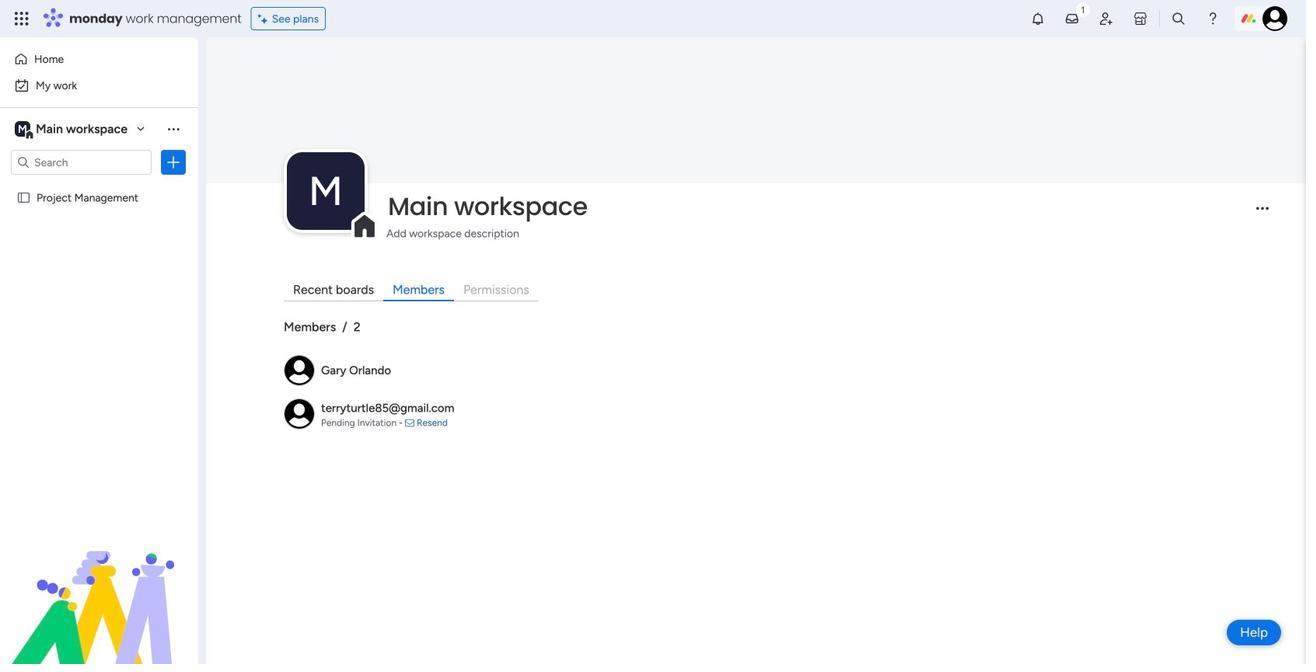 Task type: describe. For each thing, give the bounding box(es) containing it.
select product image
[[14, 11, 30, 26]]

help image
[[1205, 11, 1221, 26]]

envelope o image
[[405, 418, 414, 428]]

lottie animation image
[[0, 508, 198, 665]]

gary orlando image
[[1263, 6, 1288, 31]]

invite members image
[[1099, 11, 1114, 26]]

options image
[[166, 155, 181, 170]]

lottie animation element
[[0, 508, 198, 665]]

workspace options image
[[166, 121, 181, 137]]

workspace image
[[287, 152, 365, 230]]

0 vertical spatial option
[[9, 47, 189, 72]]

search everything image
[[1171, 11, 1187, 26]]

see plans image
[[258, 10, 272, 27]]

workspace selection element
[[15, 120, 130, 140]]



Task type: vqa. For each thing, say whether or not it's contained in the screenshot.
the top the lottie animation 'element'
no



Task type: locate. For each thing, give the bounding box(es) containing it.
workspace image
[[15, 121, 30, 138]]

public board image
[[16, 191, 31, 205]]

list box
[[0, 182, 198, 421]]

monday marketplace image
[[1133, 11, 1149, 26]]

Search in workspace field
[[33, 154, 130, 171]]

2 vertical spatial option
[[0, 184, 198, 187]]

update feed image
[[1065, 11, 1080, 26]]

1 vertical spatial option
[[9, 73, 189, 98]]

None field
[[384, 191, 1243, 223]]

v2 ellipsis image
[[1257, 208, 1269, 220]]

1 image
[[1076, 1, 1090, 18]]

option
[[9, 47, 189, 72], [9, 73, 189, 98], [0, 184, 198, 187]]

notifications image
[[1030, 11, 1046, 26]]



